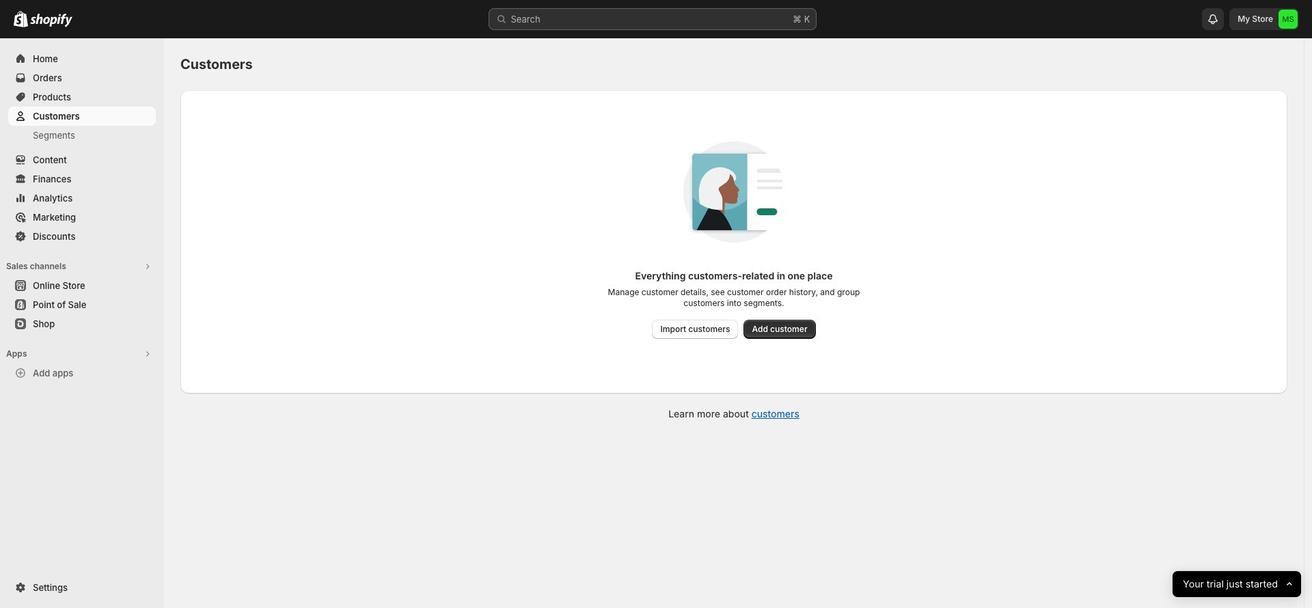 Task type: describe. For each thing, give the bounding box(es) containing it.
my store image
[[1279, 10, 1298, 29]]



Task type: vqa. For each thing, say whether or not it's contained in the screenshot.
My Store IMAGE
yes



Task type: locate. For each thing, give the bounding box(es) containing it.
1 horizontal spatial shopify image
[[30, 14, 72, 27]]

0 horizontal spatial shopify image
[[14, 11, 28, 27]]

shopify image
[[14, 11, 28, 27], [30, 14, 72, 27]]



